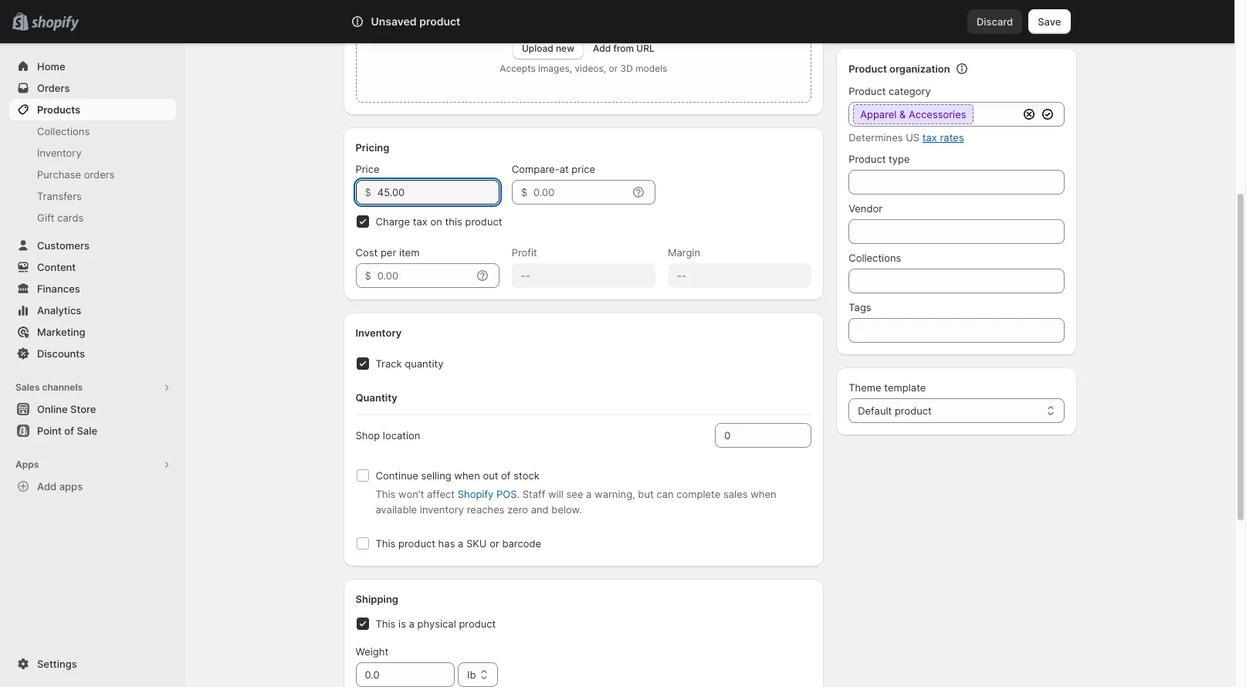 Task type: describe. For each thing, give the bounding box(es) containing it.
online store link
[[9, 398, 176, 420]]

gift
[[37, 212, 55, 224]]

product type
[[849, 153, 910, 165]]

Product category text field
[[849, 102, 1018, 127]]

apps
[[59, 480, 83, 493]]

Product type text field
[[849, 170, 1064, 195]]

product right physical
[[459, 618, 496, 630]]

shipping
[[356, 593, 398, 605]]

transfers link
[[9, 185, 176, 207]]

has
[[438, 537, 455, 550]]

home
[[37, 60, 65, 73]]

this is a physical product
[[376, 618, 496, 630]]

inventory link
[[9, 142, 176, 164]]

category
[[889, 85, 931, 97]]

purchase orders
[[37, 168, 115, 181]]

collections link
[[9, 120, 176, 142]]

international
[[861, 3, 920, 15]]

0 horizontal spatial when
[[454, 469, 480, 482]]

videos,
[[575, 63, 606, 74]]

accepts images, videos, or 3d models
[[500, 63, 667, 74]]

tax rates link
[[922, 131, 964, 144]]

product right this
[[465, 215, 502, 228]]

0 vertical spatial tax
[[922, 131, 937, 144]]

but
[[638, 488, 654, 500]]

united
[[944, 3, 975, 15]]

sales
[[723, 488, 748, 500]]

shopify image
[[31, 16, 79, 31]]

purchase orders link
[[9, 164, 176, 185]]

accepts
[[500, 63, 536, 74]]

margin
[[668, 246, 700, 259]]

shop location
[[356, 429, 420, 442]]

1 vertical spatial of
[[501, 469, 511, 482]]

selling
[[421, 469, 451, 482]]

per
[[381, 246, 396, 259]]

apps button
[[9, 454, 176, 476]]

0 vertical spatial and
[[923, 3, 941, 15]]

online store button
[[0, 398, 185, 420]]

search
[[419, 15, 452, 28]]

online store
[[37, 403, 96, 415]]

international and united states
[[861, 3, 1008, 15]]

purchase
[[37, 168, 81, 181]]

default product
[[858, 405, 932, 417]]

channels
[[42, 381, 83, 393]]

Compare-at price text field
[[534, 180, 628, 205]]

gift cards link
[[9, 207, 176, 229]]

add from url button
[[593, 42, 655, 54]]

analytics
[[37, 304, 81, 317]]

marketing
[[37, 326, 85, 338]]

complete
[[676, 488, 721, 500]]

available
[[376, 503, 417, 516]]

. staff will see a warning, but can complete sales when available inventory reaches zero and below.
[[376, 488, 776, 516]]

unsaved product
[[371, 15, 460, 28]]

sale
[[77, 425, 97, 437]]

search button
[[393, 9, 841, 34]]

a inside '. staff will see a warning, but can complete sales when available inventory reaches zero and below.'
[[586, 488, 592, 500]]

this for this is a physical product
[[376, 618, 396, 630]]

compare-at price
[[512, 163, 595, 175]]

stock
[[514, 469, 539, 482]]

products
[[37, 103, 80, 116]]

add for add from url
[[593, 42, 611, 54]]

.
[[517, 488, 520, 500]]

see
[[566, 488, 583, 500]]

online
[[37, 403, 68, 415]]

product for unsaved product
[[419, 15, 460, 28]]

theme
[[849, 381, 881, 394]]

$ for compare-at price
[[521, 186, 527, 198]]

tags
[[849, 301, 871, 313]]

pos
[[496, 488, 517, 500]]

Collections text field
[[849, 269, 1064, 293]]

3d
[[620, 63, 633, 74]]

organization
[[889, 63, 950, 75]]

product for product category
[[849, 85, 886, 97]]

charge tax on this product
[[376, 215, 502, 228]]

determines us tax rates
[[849, 131, 964, 144]]

quantity
[[405, 357, 444, 370]]

product for this product has a sku or barcode
[[398, 537, 435, 550]]

sku
[[466, 537, 487, 550]]

sales channels button
[[9, 377, 176, 398]]

product for product type
[[849, 153, 886, 165]]

sales channels
[[15, 381, 83, 393]]

shopify pos link
[[458, 488, 517, 500]]

rates
[[940, 131, 964, 144]]



Task type: locate. For each thing, give the bounding box(es) containing it.
product for default product
[[895, 405, 932, 417]]

this for this won't affect shopify pos
[[376, 488, 396, 500]]

0 horizontal spatial a
[[409, 618, 415, 630]]

point of sale
[[37, 425, 97, 437]]

1 vertical spatial add
[[37, 480, 57, 493]]

product down template
[[895, 405, 932, 417]]

price
[[356, 163, 379, 175]]

1 vertical spatial tax
[[413, 215, 428, 228]]

product right unsaved
[[419, 15, 460, 28]]

Weight text field
[[356, 662, 455, 687]]

3 this from the top
[[376, 618, 396, 630]]

staff
[[522, 488, 545, 500]]

inventory up purchase
[[37, 147, 82, 159]]

save
[[1038, 15, 1061, 28]]

0 horizontal spatial add
[[37, 480, 57, 493]]

reaches
[[467, 503, 505, 516]]

this down available
[[376, 537, 396, 550]]

0 vertical spatial collections
[[37, 125, 90, 137]]

charge
[[376, 215, 410, 228]]

0 horizontal spatial of
[[64, 425, 74, 437]]

product up product category
[[849, 63, 887, 75]]

lb
[[467, 669, 476, 681]]

collections
[[37, 125, 90, 137], [849, 252, 901, 264]]

of right "out" on the bottom
[[501, 469, 511, 482]]

add apps
[[37, 480, 83, 493]]

products link
[[9, 99, 176, 120]]

a right the see
[[586, 488, 592, 500]]

Margin text field
[[668, 263, 812, 288]]

0 horizontal spatial or
[[490, 537, 499, 550]]

upload new button
[[513, 38, 584, 59]]

Price text field
[[377, 180, 499, 205]]

is
[[398, 618, 406, 630]]

of inside button
[[64, 425, 74, 437]]

1 horizontal spatial inventory
[[356, 327, 402, 339]]

0 horizontal spatial tax
[[413, 215, 428, 228]]

1 horizontal spatial tax
[[922, 131, 937, 144]]

tax
[[922, 131, 937, 144], [413, 215, 428, 228]]

finances
[[37, 283, 80, 295]]

1 vertical spatial when
[[751, 488, 776, 500]]

1 vertical spatial collections
[[849, 252, 901, 264]]

2 vertical spatial a
[[409, 618, 415, 630]]

inventory
[[37, 147, 82, 159], [356, 327, 402, 339]]

1 horizontal spatial or
[[609, 63, 618, 74]]

0 vertical spatial add
[[593, 42, 611, 54]]

0 horizontal spatial collections
[[37, 125, 90, 137]]

this left is
[[376, 618, 396, 630]]

cost
[[356, 246, 378, 259]]

quantity
[[356, 391, 397, 404]]

add inside add apps button
[[37, 480, 57, 493]]

us
[[906, 131, 920, 144]]

settings link
[[9, 653, 176, 675]]

2 horizontal spatial a
[[586, 488, 592, 500]]

Vendor text field
[[849, 219, 1064, 244]]

this for this product has a sku or barcode
[[376, 537, 396, 550]]

0 vertical spatial a
[[586, 488, 592, 500]]

0 vertical spatial of
[[64, 425, 74, 437]]

unsaved
[[371, 15, 417, 28]]

Profit text field
[[512, 263, 655, 288]]

product category
[[849, 85, 931, 97]]

1 vertical spatial inventory
[[356, 327, 402, 339]]

2 vertical spatial this
[[376, 618, 396, 630]]

this won't affect shopify pos
[[376, 488, 517, 500]]

cost per item
[[356, 246, 420, 259]]

point
[[37, 425, 62, 437]]

marketing link
[[9, 321, 176, 343]]

finances link
[[9, 278, 176, 300]]

when up shopify
[[454, 469, 480, 482]]

Tags text field
[[849, 318, 1064, 343]]

when right sales
[[751, 488, 776, 500]]

images,
[[538, 63, 572, 74]]

this up available
[[376, 488, 396, 500]]

0 horizontal spatial inventory
[[37, 147, 82, 159]]

item
[[399, 246, 420, 259]]

orders
[[37, 82, 70, 94]]

product organization
[[849, 63, 950, 75]]

vendor
[[849, 202, 883, 215]]

1 product from the top
[[849, 63, 887, 75]]

0 vertical spatial this
[[376, 488, 396, 500]]

None number field
[[715, 423, 788, 448]]

1 vertical spatial product
[[849, 85, 886, 97]]

barcode
[[502, 537, 541, 550]]

1 horizontal spatial add
[[593, 42, 611, 54]]

1 vertical spatial a
[[458, 537, 464, 550]]

tax right us
[[922, 131, 937, 144]]

1 this from the top
[[376, 488, 396, 500]]

can
[[657, 488, 674, 500]]

$ for cost per item
[[365, 269, 371, 282]]

0 vertical spatial product
[[849, 63, 887, 75]]

product down product organization
[[849, 85, 886, 97]]

url
[[636, 42, 655, 54]]

1 horizontal spatial a
[[458, 537, 464, 550]]

add apps button
[[9, 476, 176, 497]]

type
[[889, 153, 910, 165]]

0 vertical spatial inventory
[[37, 147, 82, 159]]

location
[[383, 429, 420, 442]]

and down staff
[[531, 503, 549, 516]]

content link
[[9, 256, 176, 278]]

analytics link
[[9, 300, 176, 321]]

discounts link
[[9, 343, 176, 364]]

2 product from the top
[[849, 85, 886, 97]]

continue
[[376, 469, 418, 482]]

and left united
[[923, 3, 941, 15]]

or right sku
[[490, 537, 499, 550]]

at
[[559, 163, 569, 175]]

track
[[376, 357, 402, 370]]

save button
[[1029, 9, 1070, 34]]

tax left on
[[413, 215, 428, 228]]

this product has a sku or barcode
[[376, 537, 541, 550]]

zero
[[507, 503, 528, 516]]

add left from
[[593, 42, 611, 54]]

compare-
[[512, 163, 559, 175]]

gift cards
[[37, 212, 84, 224]]

theme template
[[849, 381, 926, 394]]

1 horizontal spatial collections
[[849, 252, 901, 264]]

apps
[[15, 459, 39, 470]]

discard button
[[967, 9, 1022, 34]]

cards
[[57, 212, 84, 224]]

below.
[[552, 503, 582, 516]]

$ down compare-
[[521, 186, 527, 198]]

a right is
[[409, 618, 415, 630]]

discard
[[977, 15, 1013, 28]]

1 horizontal spatial of
[[501, 469, 511, 482]]

1 vertical spatial and
[[531, 503, 549, 516]]

$ down cost on the top
[[365, 269, 371, 282]]

0 vertical spatial or
[[609, 63, 618, 74]]

inventory
[[420, 503, 464, 516]]

2 vertical spatial product
[[849, 153, 886, 165]]

determines
[[849, 131, 903, 144]]

2 this from the top
[[376, 537, 396, 550]]

point of sale button
[[0, 420, 185, 442]]

content
[[37, 261, 76, 273]]

1 vertical spatial this
[[376, 537, 396, 550]]

product down the "determines"
[[849, 153, 886, 165]]

add left 'apps' in the left of the page
[[37, 480, 57, 493]]

home link
[[9, 56, 176, 77]]

when inside '. staff will see a warning, but can complete sales when available inventory reaches zero and below.'
[[751, 488, 776, 500]]

product for product organization
[[849, 63, 887, 75]]

$ down the price
[[365, 186, 371, 198]]

store
[[70, 403, 96, 415]]

upload
[[522, 42, 553, 54]]

collections down vendor
[[849, 252, 901, 264]]

1 vertical spatial or
[[490, 537, 499, 550]]

of left sale
[[64, 425, 74, 437]]

1 horizontal spatial when
[[751, 488, 776, 500]]

or left 3d
[[609, 63, 618, 74]]

price
[[572, 163, 595, 175]]

collections down products
[[37, 125, 90, 137]]

discounts
[[37, 347, 85, 360]]

product left has
[[398, 537, 435, 550]]

$ for price
[[365, 186, 371, 198]]

a right has
[[458, 537, 464, 550]]

warning,
[[595, 488, 635, 500]]

and inside '. staff will see a warning, but can complete sales when available inventory reaches zero and below.'
[[531, 503, 549, 516]]

add for add apps
[[37, 480, 57, 493]]

track quantity
[[376, 357, 444, 370]]

1 horizontal spatial and
[[923, 3, 941, 15]]

out
[[483, 469, 498, 482]]

0 horizontal spatial and
[[531, 503, 549, 516]]

0 vertical spatial when
[[454, 469, 480, 482]]

point of sale link
[[9, 420, 176, 442]]

3 product from the top
[[849, 153, 886, 165]]

customers
[[37, 239, 90, 252]]

continue selling when out of stock
[[376, 469, 539, 482]]

will
[[548, 488, 564, 500]]

Cost per item text field
[[377, 263, 472, 288]]

inventory up track
[[356, 327, 402, 339]]

on
[[430, 215, 442, 228]]



Task type: vqa. For each thing, say whether or not it's contained in the screenshot.
the Add related to Add apps
yes



